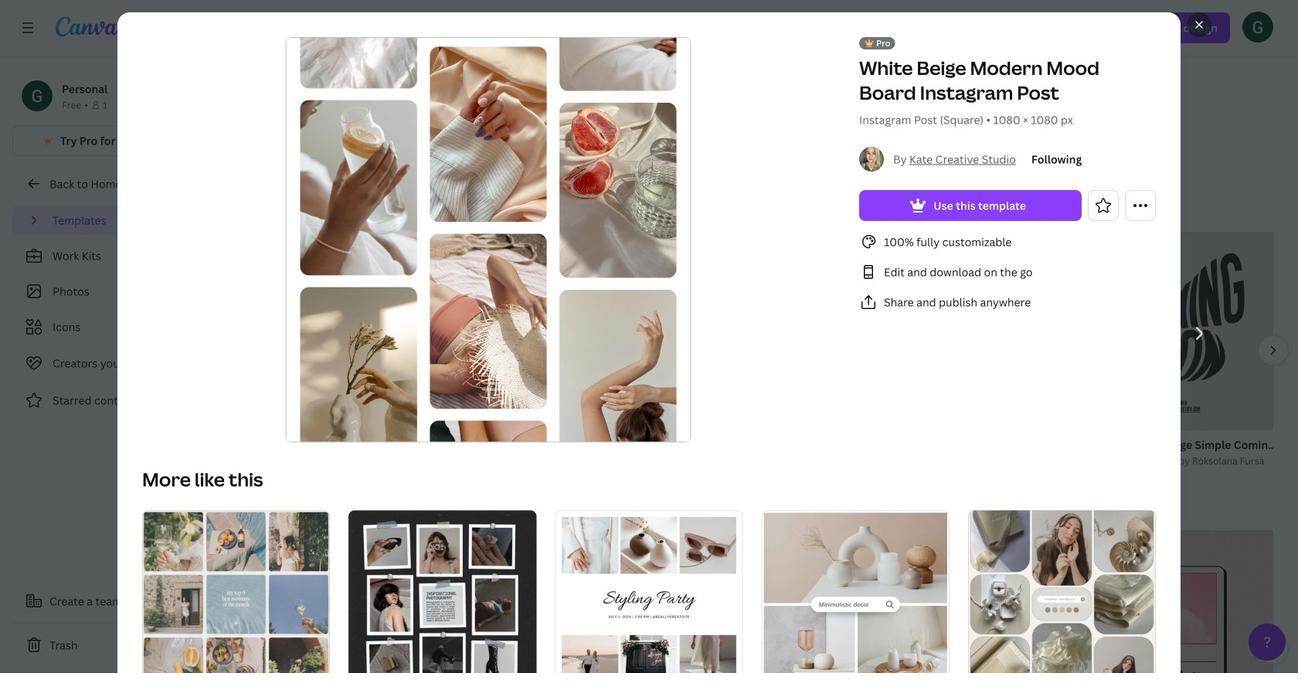 Task type: locate. For each thing, give the bounding box(es) containing it.
game presentation (16:9) image
[[881, 37, 1030, 149], [896, 58, 1015, 125]]

list
[[860, 233, 1156, 312]]

white beige modern mood board instagram post image
[[287, 38, 690, 442], [213, 531, 411, 673]]

presentation (16:9) image
[[213, 37, 362, 149], [228, 59, 347, 125]]

black and beige simple coming soon instagram post image
[[1079, 232, 1277, 430]]

pink modern bubble typographic coming soon instagram post image
[[646, 232, 844, 430]]

top level navigation element
[[136, 12, 652, 43]]

gray & beige trendy aesthetic minimalist elegant instagram post image
[[968, 511, 1156, 673]]

presentation (4:3) image
[[547, 37, 696, 149], [567, 53, 674, 133]]

white pink bold type-centric quote valentine's day instagram post image
[[213, 232, 411, 430]]

bold feminine minimalist modern pink logo image
[[646, 531, 844, 673]]

1 vertical spatial white beige modern mood board instagram post image
[[213, 531, 411, 673]]

black simple aesthetic modern bordered photography quote instagram post image
[[349, 511, 537, 673]]

None search field
[[689, 12, 1020, 43]]

presentation (mobile-first) image
[[380, 37, 529, 149], [432, 58, 474, 129]]



Task type: describe. For each thing, give the bounding box(es) containing it.
aesthetic simple ugc content ideas carousel instagram post image
[[863, 531, 1061, 673]]

pink and white 3d fashion collection instagram post image
[[430, 232, 628, 430]]

minimalist fashion collage instagram post image
[[555, 511, 743, 673]]

beige photo collage carousel instagram post image
[[142, 511, 330, 673]]

brainstorm presentation (16:9) image
[[714, 37, 863, 149]]

aries red gradient blur texture quote instagram post image
[[430, 531, 628, 673]]

0 vertical spatial white beige modern mood board instagram post image
[[287, 38, 690, 442]]

pink retro playlist instagram post image
[[1079, 531, 1277, 673]]

beige minimalistic photo collage instagram post image
[[762, 511, 950, 673]]



